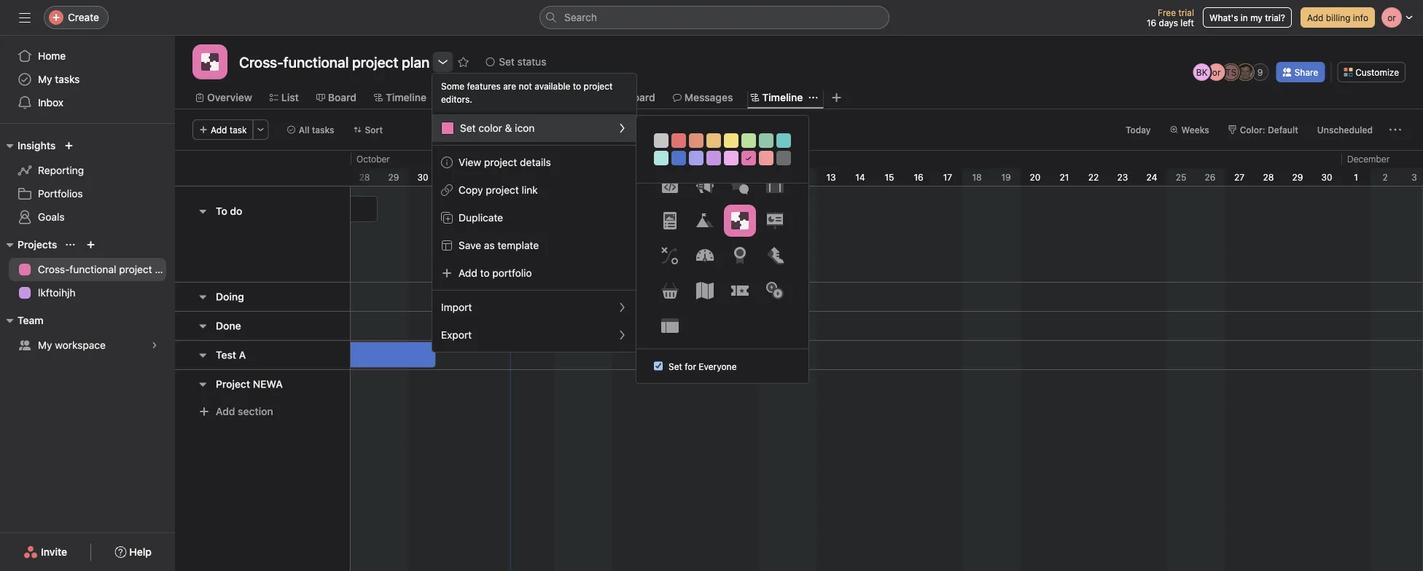 Task type: describe. For each thing, give the bounding box(es) containing it.
tasks for all tasks
[[312, 125, 334, 135]]

november
[[473, 154, 515, 164]]

1 horizontal spatial more actions image
[[1390, 124, 1402, 136]]

portfolio
[[493, 267, 532, 279]]

set color & icon
[[460, 122, 535, 134]]

status
[[518, 56, 547, 68]]

my tasks
[[38, 73, 80, 85]]

23
[[1118, 172, 1129, 182]]

december
[[1348, 154, 1390, 164]]

projects element
[[0, 232, 175, 308]]

add task button
[[193, 120, 254, 140]]

home
[[38, 50, 66, 62]]

messages
[[685, 92, 733, 104]]

projects
[[18, 239, 57, 251]]

done
[[216, 320, 241, 332]]

team button
[[0, 312, 44, 330]]

copy project link
[[459, 184, 538, 196]]

weeks button
[[1164, 120, 1216, 140]]

team
[[18, 315, 44, 327]]

my for my workspace
[[38, 340, 52, 352]]

collapse task list for the section to do image
[[197, 206, 209, 217]]

invite
[[41, 547, 67, 559]]

Set for Everyone checkbox
[[654, 362, 663, 371]]

today button
[[1120, 120, 1158, 140]]

projects button
[[0, 236, 57, 254]]

add to portfolio
[[459, 267, 532, 279]]

global element
[[0, 36, 175, 123]]

import
[[441, 302, 472, 314]]

what's in my trial?
[[1210, 12, 1286, 23]]

for
[[685, 362, 697, 372]]

share button
[[1277, 62, 1325, 82]]

shopping basket image
[[662, 282, 679, 299]]

search list box
[[540, 6, 890, 29]]

collapse task list for the section doing image
[[197, 291, 209, 303]]

add for add to portfolio
[[459, 267, 478, 279]]

1 vertical spatial 16
[[914, 172, 924, 182]]

portfolios link
[[9, 182, 166, 206]]

ribbon image
[[732, 247, 749, 264]]

show options image
[[437, 56, 449, 68]]

bk
[[1197, 67, 1208, 77]]

project left plan
[[119, 264, 152, 276]]

collapse task list for the section project newa image
[[197, 379, 209, 391]]

today
[[1126, 125, 1151, 135]]

teams element
[[0, 308, 175, 360]]

16 inside the free trial 16 days left
[[1147, 18, 1157, 28]]

mountain flag image
[[697, 212, 714, 229]]

days
[[1159, 18, 1179, 28]]

functional for project
[[70, 264, 116, 276]]

invite button
[[14, 540, 77, 566]]

trial
[[1179, 7, 1195, 18]]

cross- for cross-functional project plan
[[239, 53, 284, 70]]

add tab image
[[831, 92, 843, 104]]

2 29 from the left
[[1293, 172, 1304, 182]]

reporting
[[38, 164, 84, 177]]

coins image
[[767, 282, 784, 299]]

in
[[1241, 12, 1249, 23]]

overview
[[207, 92, 252, 104]]

shoe image
[[767, 247, 784, 264]]

31
[[447, 172, 457, 182]]

left
[[1181, 18, 1195, 28]]

newa
[[253, 379, 283, 391]]

12
[[798, 172, 807, 182]]

all tasks
[[299, 125, 334, 135]]

1 28 from the left
[[359, 172, 370, 182]]

test a button
[[216, 342, 246, 369]]

to inside some features are not available to project editors.
[[573, 81, 581, 91]]

my tasks link
[[9, 68, 166, 91]]

25
[[1176, 172, 1187, 182]]

collapse task list for the section done image
[[197, 321, 209, 332]]

copy
[[459, 184, 483, 196]]

collapse task list for the section test a image
[[197, 350, 209, 361]]

19
[[1002, 172, 1011, 182]]

calendar link
[[444, 90, 499, 106]]

1 timeline from the left
[[386, 92, 427, 104]]

15
[[885, 172, 895, 182]]

portfolios
[[38, 188, 83, 200]]

dashboard
[[603, 92, 656, 104]]

test a
[[216, 349, 246, 361]]

10
[[739, 172, 749, 182]]

cross-functional project plan
[[38, 264, 175, 276]]

calendar
[[456, 92, 499, 104]]

as
[[484, 240, 495, 252]]

project left link
[[486, 184, 519, 196]]

all
[[299, 125, 310, 135]]

default
[[1268, 125, 1299, 135]]

ja
[[1242, 67, 1251, 77]]

add section
[[216, 406, 273, 418]]

my workspace
[[38, 340, 106, 352]]

template
[[498, 240, 539, 252]]

color: default button
[[1222, 120, 1305, 140]]

to do button
[[216, 198, 242, 225]]

section
[[238, 406, 273, 418]]

hide sidebar image
[[19, 12, 31, 23]]

1 1 from the left
[[479, 172, 483, 182]]

project
[[216, 379, 250, 391]]

what's
[[1210, 12, 1239, 23]]

duplicate
[[459, 212, 503, 224]]

add for add billing info
[[1308, 12, 1324, 23]]

to do
[[216, 205, 242, 217]]

2 2 from the left
[[1383, 172, 1388, 182]]

7
[[654, 172, 659, 182]]

8
[[683, 172, 688, 182]]

workflow link
[[517, 90, 574, 106]]

1 2 from the left
[[508, 172, 513, 182]]

project newa button
[[216, 372, 283, 398]]

set for set status
[[499, 56, 515, 68]]

done button
[[216, 313, 241, 340]]

help button
[[105, 540, 161, 566]]

or
[[1213, 67, 1221, 77]]

lkftoihjh
[[38, 287, 75, 299]]

my for my tasks
[[38, 73, 52, 85]]

tasks for my tasks
[[55, 73, 80, 85]]

board link
[[316, 90, 357, 106]]

see details, my workspace image
[[150, 341, 159, 350]]

1 vertical spatial 9
[[712, 172, 718, 182]]

0 vertical spatial 9
[[1258, 67, 1264, 77]]

insights
[[18, 140, 56, 152]]



Task type: vqa. For each thing, say whether or not it's contained in the screenshot.
1 button
no



Task type: locate. For each thing, give the bounding box(es) containing it.
create
[[68, 11, 99, 23]]

0 horizontal spatial 2
[[508, 172, 513, 182]]

0 horizontal spatial more actions image
[[256, 125, 265, 134]]

2 down view project details
[[508, 172, 513, 182]]

not
[[519, 81, 532, 91]]

customize
[[1356, 67, 1400, 77]]

0 horizontal spatial 30
[[418, 172, 429, 182]]

workflow
[[528, 92, 574, 104]]

ts
[[1226, 67, 1237, 77]]

html image
[[662, 177, 679, 194]]

2 timeline link from the left
[[751, 90, 803, 106]]

test
[[216, 349, 236, 361]]

add for add section
[[216, 406, 235, 418]]

briefcase image
[[767, 177, 784, 194]]

1 30 from the left
[[418, 172, 429, 182]]

set status button
[[479, 52, 553, 72]]

28
[[359, 172, 370, 182], [1264, 172, 1275, 182]]

2 timeline from the left
[[762, 92, 803, 104]]

set inside menu item
[[460, 122, 476, 134]]

1 vertical spatial to
[[480, 267, 490, 279]]

29 down october
[[388, 172, 399, 182]]

add left billing
[[1308, 12, 1324, 23]]

2
[[508, 172, 513, 182], [1383, 172, 1388, 182]]

my up inbox
[[38, 73, 52, 85]]

9 left chat bubbles image
[[712, 172, 718, 182]]

puzzle image
[[201, 53, 219, 71]]

cross-functional project plan
[[239, 53, 430, 70]]

set up are
[[499, 56, 515, 68]]

search
[[565, 11, 597, 23]]

project inside some features are not available to project editors.
[[584, 81, 613, 91]]

24
[[1147, 172, 1158, 182]]

cross-functional project plan link
[[9, 258, 175, 282]]

cross- up list link
[[239, 53, 284, 70]]

1 29 from the left
[[388, 172, 399, 182]]

goals
[[38, 211, 65, 223]]

more actions image up december on the right top of page
[[1390, 124, 1402, 136]]

1 my from the top
[[38, 73, 52, 85]]

set status
[[499, 56, 547, 68]]

project up dashboard
[[584, 81, 613, 91]]

timeline down project plan
[[386, 92, 427, 104]]

timeline link
[[374, 90, 427, 106], [751, 90, 803, 106]]

0 horizontal spatial timeline
[[386, 92, 427, 104]]

functional up board "link"
[[284, 53, 349, 70]]

set inside popup button
[[499, 56, 515, 68]]

0 horizontal spatial 28
[[359, 172, 370, 182]]

2 1 from the left
[[1355, 172, 1359, 182]]

ticket image
[[732, 282, 749, 299]]

0 vertical spatial functional
[[284, 53, 349, 70]]

line and symbols image
[[662, 247, 679, 264]]

my inside my workspace link
[[38, 340, 52, 352]]

0 horizontal spatial timeline link
[[374, 90, 427, 106]]

add down save
[[459, 267, 478, 279]]

1 vertical spatial functional
[[70, 264, 116, 276]]

0 horizontal spatial to
[[480, 267, 490, 279]]

doing
[[216, 291, 244, 303]]

1 vertical spatial tasks
[[312, 125, 334, 135]]

2 my from the top
[[38, 340, 52, 352]]

add for add task
[[211, 125, 227, 135]]

0 vertical spatial my
[[38, 73, 52, 85]]

9
[[1258, 67, 1264, 77], [712, 172, 718, 182]]

to
[[573, 81, 581, 91], [480, 267, 490, 279]]

1 vertical spatial my
[[38, 340, 52, 352]]

sort button
[[347, 120, 390, 140]]

list link
[[270, 90, 299, 106]]

link
[[522, 184, 538, 196]]

overview link
[[195, 90, 252, 106]]

28 right '27'
[[1264, 172, 1275, 182]]

16 right 15
[[914, 172, 924, 182]]

2 30 from the left
[[1322, 172, 1333, 182]]

timeline link left "tab actions" image
[[751, 90, 803, 106]]

30 down unscheduled
[[1322, 172, 1333, 182]]

0 horizontal spatial tasks
[[55, 73, 80, 85]]

0 horizontal spatial set
[[460, 122, 476, 134]]

0 vertical spatial 16
[[1147, 18, 1157, 28]]

1 up 'copy'
[[479, 172, 483, 182]]

1 horizontal spatial set
[[499, 56, 515, 68]]

trial?
[[1266, 12, 1286, 23]]

1 horizontal spatial 16
[[1147, 18, 1157, 28]]

tasks inside the global element
[[55, 73, 80, 85]]

set color & icon menu item
[[433, 115, 637, 142]]

add down project
[[216, 406, 235, 418]]

add task
[[211, 125, 247, 135]]

what's in my trial? button
[[1203, 7, 1292, 28]]

18
[[973, 172, 982, 182]]

megaphone image
[[697, 177, 714, 194]]

presentation image
[[767, 212, 784, 229]]

0 vertical spatial set
[[499, 56, 515, 68]]

tasks inside dropdown button
[[312, 125, 334, 135]]

1 horizontal spatial timeline link
[[751, 90, 803, 106]]

new project or portfolio image
[[86, 241, 95, 249]]

to right the available
[[573, 81, 581, 91]]

tasks down home
[[55, 73, 80, 85]]

more actions image
[[1390, 124, 1402, 136], [256, 125, 265, 134]]

my inside my tasks link
[[38, 73, 52, 85]]

tasks right all
[[312, 125, 334, 135]]

page layout image
[[662, 212, 679, 229]]

1 vertical spatial set
[[460, 122, 476, 134]]

set for set for everyone
[[669, 362, 683, 372]]

inbox
[[38, 97, 63, 109]]

icon
[[515, 122, 535, 134]]

0 horizontal spatial cross-
[[38, 264, 70, 276]]

0 horizontal spatial 29
[[388, 172, 399, 182]]

set for everyone
[[669, 362, 737, 372]]

unscheduled
[[1318, 125, 1373, 135]]

map image
[[697, 282, 714, 299]]

speed dial image
[[697, 247, 714, 264]]

menu
[[433, 74, 637, 352]]

messages link
[[673, 90, 733, 106]]

22
[[1089, 172, 1099, 182]]

1 horizontal spatial to
[[573, 81, 581, 91]]

sort
[[365, 125, 383, 135]]

add billing info
[[1308, 12, 1369, 23]]

tab actions image
[[809, 93, 818, 102]]

20
[[1030, 172, 1041, 182]]

30 left "31"
[[418, 172, 429, 182]]

timeline left "tab actions" image
[[762, 92, 803, 104]]

2 vertical spatial set
[[669, 362, 683, 372]]

0 horizontal spatial 9
[[712, 172, 718, 182]]

14
[[856, 172, 866, 182]]

1 horizontal spatial 2
[[1383, 172, 1388, 182]]

1 horizontal spatial cross-
[[239, 53, 284, 70]]

0 vertical spatial tasks
[[55, 73, 80, 85]]

my workspace link
[[9, 334, 166, 357]]

features
[[467, 81, 501, 91]]

insights element
[[0, 133, 175, 232]]

available
[[535, 81, 571, 91]]

puzzle image
[[732, 212, 749, 229]]

2 down december on the right top of page
[[1383, 172, 1388, 182]]

to left portfolio
[[480, 267, 490, 279]]

some
[[441, 81, 465, 91]]

functional up lkftoihjh link
[[70, 264, 116, 276]]

project newa
[[216, 379, 283, 391]]

cross- inside projects element
[[38, 264, 70, 276]]

save as template
[[459, 240, 539, 252]]

1 timeline link from the left
[[374, 90, 427, 106]]

template [icon] image
[[662, 317, 679, 334]]

1 horizontal spatial 9
[[1258, 67, 1264, 77]]

project up copy project link
[[484, 156, 517, 168]]

billing
[[1327, 12, 1351, 23]]

1 horizontal spatial 30
[[1322, 172, 1333, 182]]

color:
[[1240, 125, 1266, 135]]

timeline link down project plan
[[374, 90, 427, 106]]

1 horizontal spatial timeline
[[762, 92, 803, 104]]

0 horizontal spatial 1
[[479, 172, 483, 182]]

16 left days on the top of the page
[[1147, 18, 1157, 28]]

0 vertical spatial cross-
[[239, 53, 284, 70]]

chat bubbles image
[[732, 177, 749, 194]]

show options, current sort, top image
[[66, 241, 75, 249]]

info
[[1354, 12, 1369, 23]]

9 right ja at the right top of page
[[1258, 67, 1264, 77]]

a
[[239, 349, 246, 361]]

do
[[230, 205, 242, 217]]

1 horizontal spatial 1
[[1355, 172, 1359, 182]]

more actions image right task
[[256, 125, 265, 134]]

customize button
[[1338, 62, 1406, 82]]

insights button
[[0, 137, 56, 155]]

board
[[328, 92, 357, 104]]

my down team
[[38, 340, 52, 352]]

0 horizontal spatial 16
[[914, 172, 924, 182]]

0 vertical spatial to
[[573, 81, 581, 91]]

new image
[[64, 142, 73, 150]]

11
[[769, 172, 777, 182]]

1 horizontal spatial functional
[[284, 53, 349, 70]]

2 28 from the left
[[1264, 172, 1275, 182]]

save
[[459, 240, 481, 252]]

functional for project plan
[[284, 53, 349, 70]]

doing button
[[216, 284, 244, 310]]

2 horizontal spatial set
[[669, 362, 683, 372]]

add to starred image
[[458, 56, 469, 68]]

29 down default
[[1293, 172, 1304, 182]]

all tasks button
[[281, 120, 341, 140]]

0 horizontal spatial functional
[[70, 264, 116, 276]]

my
[[1251, 12, 1263, 23]]

28 down october
[[359, 172, 370, 182]]

functional
[[284, 53, 349, 70], [70, 264, 116, 276]]

workspace
[[55, 340, 106, 352]]

set left color
[[460, 122, 476, 134]]

menu containing set color & icon
[[433, 74, 637, 352]]

inbox link
[[9, 91, 166, 115]]

cross- for cross-functional project plan
[[38, 264, 70, 276]]

lkftoihjh link
[[9, 282, 166, 305]]

reporting link
[[9, 159, 166, 182]]

1 horizontal spatial 29
[[1293, 172, 1304, 182]]

set for set color & icon
[[460, 122, 476, 134]]

1 down december on the right top of page
[[1355, 172, 1359, 182]]

1 vertical spatial cross-
[[38, 264, 70, 276]]

unscheduled button
[[1311, 120, 1380, 140]]

1 horizontal spatial tasks
[[312, 125, 334, 135]]

functional inside projects element
[[70, 264, 116, 276]]

29
[[388, 172, 399, 182], [1293, 172, 1304, 182]]

my
[[38, 73, 52, 85], [38, 340, 52, 352]]

plan
[[155, 264, 175, 276]]

add billing info button
[[1301, 7, 1376, 28]]

add left task
[[211, 125, 227, 135]]

cross- up lkftoihjh
[[38, 264, 70, 276]]

1 horizontal spatial 28
[[1264, 172, 1275, 182]]

free
[[1158, 7, 1177, 18]]

search button
[[540, 6, 890, 29]]

set left for
[[669, 362, 683, 372]]

17
[[944, 172, 953, 182]]

set
[[499, 56, 515, 68], [460, 122, 476, 134], [669, 362, 683, 372]]

weeks
[[1182, 125, 1210, 135]]



